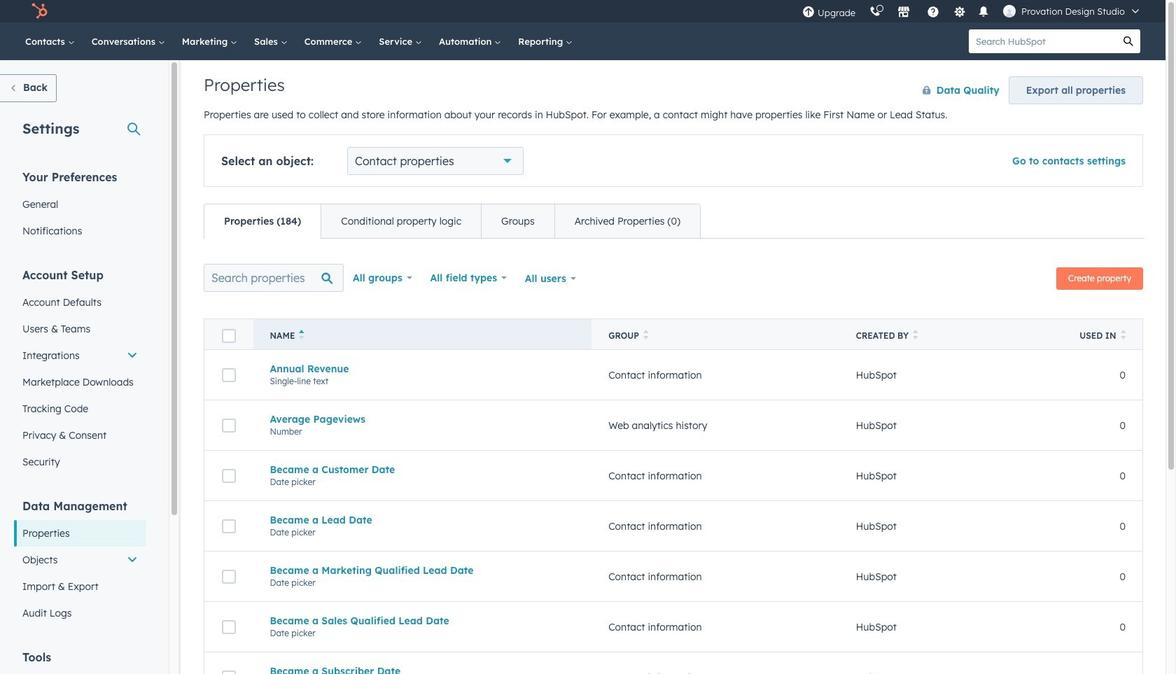 Task type: locate. For each thing, give the bounding box(es) containing it.
2 horizontal spatial press to sort. element
[[1120, 330, 1126, 342]]

1 press to sort. element from the left
[[643, 330, 648, 342]]

james peterson image
[[1003, 5, 1016, 18]]

menu
[[795, 0, 1149, 22]]

press to sort. image
[[913, 330, 918, 340]]

2 press to sort. image from the left
[[1120, 330, 1126, 340]]

press to sort. image
[[643, 330, 648, 340], [1120, 330, 1126, 340]]

press to sort. element
[[643, 330, 648, 342], [913, 330, 918, 342], [1120, 330, 1126, 342]]

0 horizontal spatial press to sort. element
[[643, 330, 648, 342]]

Search HubSpot search field
[[969, 29, 1117, 53]]

tab panel
[[204, 238, 1143, 674]]

0 horizontal spatial press to sort. image
[[643, 330, 648, 340]]

account setup element
[[14, 267, 146, 475]]

1 horizontal spatial press to sort. element
[[913, 330, 918, 342]]

1 press to sort. image from the left
[[643, 330, 648, 340]]

2 press to sort. element from the left
[[913, 330, 918, 342]]

data management element
[[14, 498, 146, 627]]

1 horizontal spatial press to sort. image
[[1120, 330, 1126, 340]]

ascending sort. press to sort descending. image
[[299, 330, 304, 340]]

Search search field
[[204, 264, 344, 292]]

tab list
[[204, 204, 701, 239]]



Task type: vqa. For each thing, say whether or not it's contained in the screenshot.
the Ascending sort. Press to sort descending. "element"
yes



Task type: describe. For each thing, give the bounding box(es) containing it.
press to sort. image for 3rd press to sort. element from the right
[[643, 330, 648, 340]]

press to sort. image for 3rd press to sort. element from left
[[1120, 330, 1126, 340]]

your preferences element
[[14, 169, 146, 244]]

marketplaces image
[[898, 6, 910, 19]]

3 press to sort. element from the left
[[1120, 330, 1126, 342]]

ascending sort. press to sort descending. element
[[299, 330, 304, 342]]



